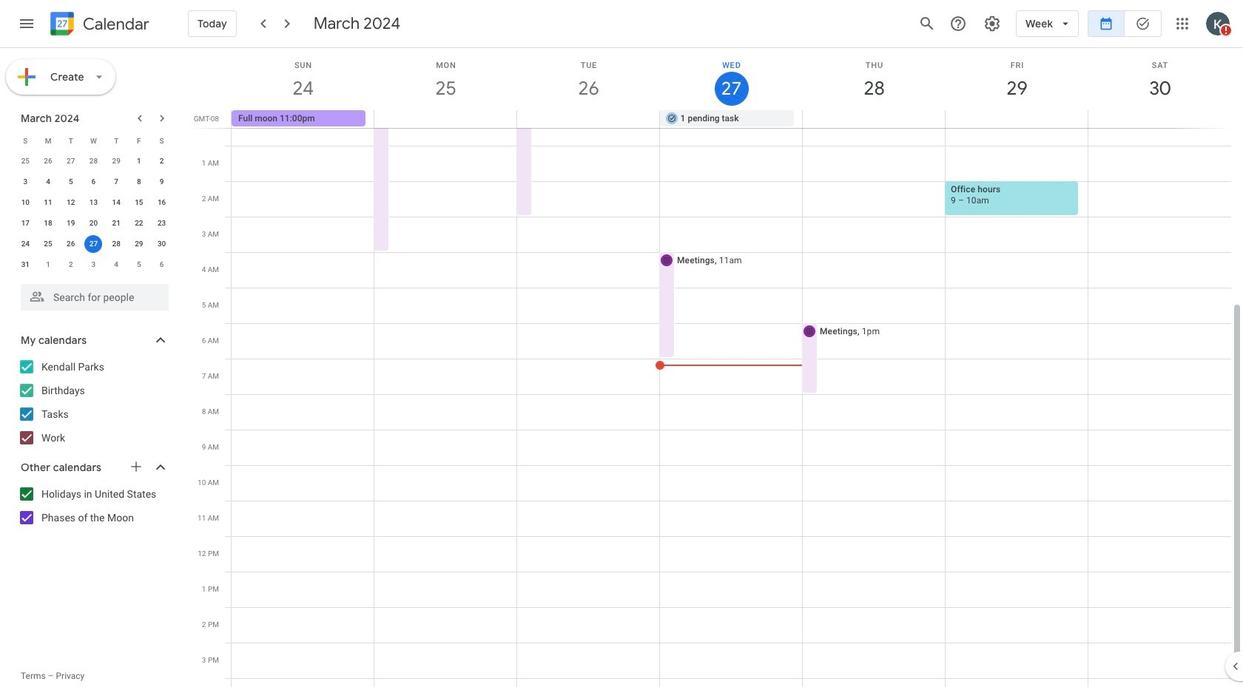 Task type: describe. For each thing, give the bounding box(es) containing it.
22 element
[[130, 215, 148, 232]]

30 element
[[153, 235, 171, 253]]

18 element
[[39, 215, 57, 232]]

april 4 element
[[107, 256, 125, 274]]

31 element
[[17, 256, 34, 274]]

8 element
[[130, 173, 148, 191]]

february 28 element
[[85, 153, 103, 170]]

main drawer image
[[18, 15, 36, 33]]

19 element
[[62, 215, 80, 232]]

february 27 element
[[62, 153, 80, 170]]

april 5 element
[[130, 256, 148, 274]]

add other calendars image
[[129, 460, 144, 475]]

other calendars list
[[3, 483, 184, 530]]

february 25 element
[[17, 153, 34, 170]]

25 element
[[39, 235, 57, 253]]

11 element
[[39, 194, 57, 212]]

april 3 element
[[85, 256, 103, 274]]

28 element
[[107, 235, 125, 253]]

2 element
[[153, 153, 171, 170]]

5 element
[[62, 173, 80, 191]]

settings menu image
[[984, 15, 1002, 33]]

my calendars list
[[3, 355, 184, 450]]

26 element
[[62, 235, 80, 253]]



Task type: locate. For each thing, give the bounding box(es) containing it.
21 element
[[107, 215, 125, 232]]

grid
[[190, 48, 1244, 688]]

7 element
[[107, 173, 125, 191]]

heading inside calendar element
[[80, 15, 149, 33]]

16 element
[[153, 194, 171, 212]]

cell inside the march 2024 grid
[[82, 234, 105, 255]]

row group
[[14, 151, 173, 275]]

row
[[225, 110, 1244, 128], [14, 130, 173, 151], [14, 151, 173, 172], [14, 172, 173, 192], [14, 192, 173, 213], [14, 213, 173, 234], [14, 234, 173, 255], [14, 255, 173, 275]]

cell
[[375, 110, 517, 128], [517, 110, 660, 128], [803, 110, 946, 128], [946, 110, 1088, 128], [1088, 110, 1231, 128], [82, 234, 105, 255]]

10 element
[[17, 194, 34, 212]]

None search field
[[0, 278, 184, 311]]

april 6 element
[[153, 256, 171, 274]]

9 element
[[153, 173, 171, 191]]

3 element
[[17, 173, 34, 191]]

20 element
[[85, 215, 103, 232]]

calendar element
[[47, 9, 149, 41]]

4 element
[[39, 173, 57, 191]]

1 element
[[130, 153, 148, 170]]

february 26 element
[[39, 153, 57, 170]]

13 element
[[85, 194, 103, 212]]

6 element
[[85, 173, 103, 191]]

12 element
[[62, 194, 80, 212]]

february 29 element
[[107, 153, 125, 170]]

29 element
[[130, 235, 148, 253]]

14 element
[[107, 194, 125, 212]]

27, today element
[[85, 235, 103, 253]]

17 element
[[17, 215, 34, 232]]

heading
[[80, 15, 149, 33]]

april 1 element
[[39, 256, 57, 274]]

24 element
[[17, 235, 34, 253]]

march 2024 grid
[[14, 130, 173, 275]]

23 element
[[153, 215, 171, 232]]

Search for people text field
[[30, 284, 160, 311]]

15 element
[[130, 194, 148, 212]]

april 2 element
[[62, 256, 80, 274]]



Task type: vqa. For each thing, say whether or not it's contained in the screenshot.
bottom tree
no



